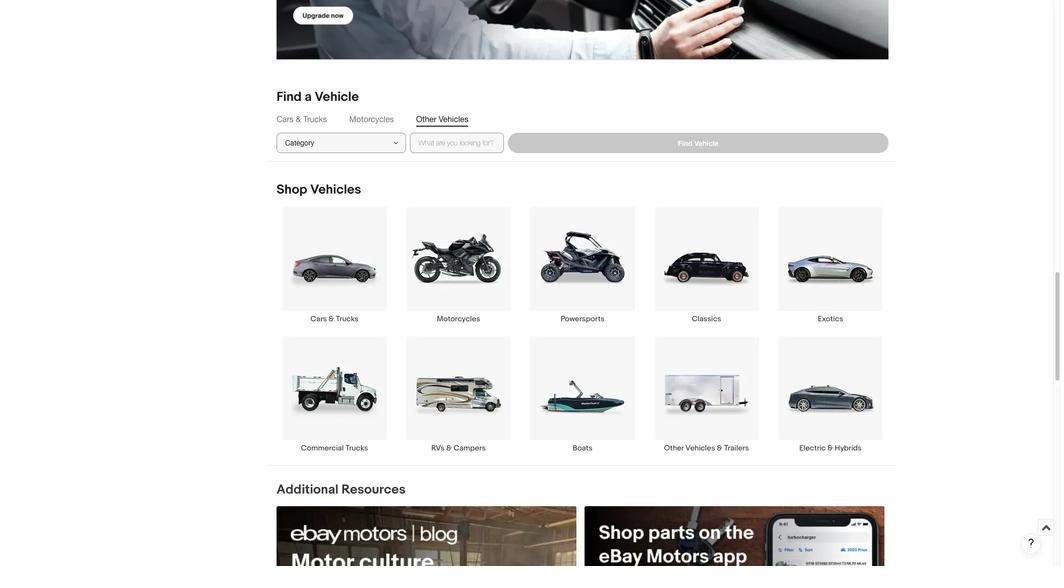 Task type: describe. For each thing, give the bounding box(es) containing it.
trucks inside cars & trucks link
[[336, 315, 359, 324]]

none text field boost your ride with top tech
[[277, 0, 889, 60]]

0 vertical spatial trucks
[[303, 115, 327, 124]]

boost your ride with top tech image
[[277, 0, 889, 60]]

classics link
[[645, 207, 769, 324]]

ebay motors app image
[[585, 507, 885, 567]]

none text field "ebay motors app"
[[585, 507, 885, 567]]

boats link
[[521, 336, 645, 454]]

none text field check out the ebay motors blog
[[277, 507, 577, 567]]

tab list containing cars & trucks
[[277, 114, 889, 125]]

vehicles for shop vehicles
[[310, 182, 361, 198]]

find a vehicle
[[277, 90, 359, 105]]

exotics
[[818, 315, 844, 324]]

find vehicle button
[[508, 133, 889, 153]]

rvs
[[431, 444, 445, 454]]

campers
[[454, 444, 486, 454]]

motorcycles link
[[397, 207, 521, 324]]

powersports
[[561, 315, 605, 324]]

0 horizontal spatial cars
[[277, 115, 294, 124]]

find for find a vehicle
[[277, 90, 302, 105]]

other for other vehicles & trailers
[[664, 444, 684, 454]]

find for find vehicle
[[678, 139, 693, 148]]

powersports link
[[521, 207, 645, 324]]

vehicles for other vehicles & trailers
[[686, 444, 715, 454]]

trucks inside commercial trucks link
[[346, 444, 368, 454]]

other vehicles
[[416, 115, 469, 124]]

a
[[305, 90, 312, 105]]

resources
[[342, 483, 406, 498]]

commercial
[[301, 444, 344, 454]]

& inside tab list
[[296, 115, 301, 124]]

additional resources
[[277, 483, 406, 498]]

other vehicles & trailers
[[664, 444, 749, 454]]

& for rvs & campers link
[[446, 444, 452, 454]]



Task type: vqa. For each thing, say whether or not it's contained in the screenshot.
the 'Other Vehicles'
yes



Task type: locate. For each thing, give the bounding box(es) containing it.
What are you looking for? text field
[[410, 133, 504, 153]]

rvs & campers
[[431, 444, 486, 454]]

vehicles up what are you looking for? text box
[[439, 115, 469, 124]]

rvs & campers link
[[397, 336, 521, 454]]

trailers
[[724, 444, 749, 454]]

0 horizontal spatial vehicle
[[315, 90, 359, 105]]

1 vertical spatial cars & trucks
[[311, 315, 359, 324]]

hybrids
[[835, 444, 862, 454]]

electric & hybrids link
[[769, 336, 893, 454]]

motorcycles
[[349, 115, 394, 124], [437, 315, 480, 324]]

1 horizontal spatial find
[[678, 139, 693, 148]]

motorcycles inside tab list
[[349, 115, 394, 124]]

None text field
[[277, 0, 889, 60], [277, 507, 577, 567], [585, 507, 885, 567]]

0 vertical spatial cars
[[277, 115, 294, 124]]

vehicle
[[315, 90, 359, 105], [695, 139, 719, 148]]

vehicles for other vehicles
[[439, 115, 469, 124]]

electric & hybrids
[[800, 444, 862, 454]]

shop
[[277, 182, 307, 198]]

help, opens dialogs image
[[1026, 539, 1037, 549]]

find
[[277, 90, 302, 105], [678, 139, 693, 148]]

1 horizontal spatial vehicle
[[695, 139, 719, 148]]

1 vertical spatial motorcycles
[[437, 315, 480, 324]]

0 horizontal spatial vehicles
[[310, 182, 361, 198]]

vehicles left trailers
[[686, 444, 715, 454]]

other inside tab list
[[416, 115, 437, 124]]

trucks
[[303, 115, 327, 124], [336, 315, 359, 324], [346, 444, 368, 454]]

1 horizontal spatial cars
[[311, 315, 327, 324]]

boats
[[573, 444, 593, 454]]

0 vertical spatial vehicles
[[439, 115, 469, 124]]

1 horizontal spatial motorcycles
[[437, 315, 480, 324]]

&
[[296, 115, 301, 124], [329, 315, 334, 324], [446, 444, 452, 454], [717, 444, 723, 454], [828, 444, 833, 454]]

motorcycles for 'motorcycles' link
[[437, 315, 480, 324]]

other vehicles & trailers link
[[645, 336, 769, 454]]

& for the electric & hybrids link
[[828, 444, 833, 454]]

vehicle inside button
[[695, 139, 719, 148]]

other for other vehicles
[[416, 115, 437, 124]]

2 vertical spatial trucks
[[346, 444, 368, 454]]

0 vertical spatial vehicle
[[315, 90, 359, 105]]

other
[[416, 115, 437, 124], [664, 444, 684, 454]]

cars
[[277, 115, 294, 124], [311, 315, 327, 324]]

exotics link
[[769, 207, 893, 324]]

2 horizontal spatial vehicles
[[686, 444, 715, 454]]

vehicles inside other vehicles & trailers 'link'
[[686, 444, 715, 454]]

0 vertical spatial find
[[277, 90, 302, 105]]

0 horizontal spatial other
[[416, 115, 437, 124]]

check out the ebay motors blog image
[[277, 507, 577, 567]]

1 vertical spatial trucks
[[336, 315, 359, 324]]

1 vertical spatial vehicles
[[310, 182, 361, 198]]

cars & trucks
[[277, 115, 327, 124], [311, 315, 359, 324]]

additional
[[277, 483, 339, 498]]

commercial trucks
[[301, 444, 368, 454]]

& inside 'link'
[[717, 444, 723, 454]]

0 vertical spatial cars & trucks
[[277, 115, 327, 124]]

commercial trucks link
[[273, 336, 397, 454]]

1 vertical spatial vehicle
[[695, 139, 719, 148]]

cars & trucks link
[[273, 207, 397, 324]]

1 vertical spatial find
[[678, 139, 693, 148]]

vehicles
[[439, 115, 469, 124], [310, 182, 361, 198], [686, 444, 715, 454]]

1 horizontal spatial vehicles
[[439, 115, 469, 124]]

find inside find vehicle button
[[678, 139, 693, 148]]

vehicles right shop
[[310, 182, 361, 198]]

0 vertical spatial other
[[416, 115, 437, 124]]

shop vehicles
[[277, 182, 361, 198]]

motorcycles for tab list containing cars & trucks
[[349, 115, 394, 124]]

electric
[[800, 444, 826, 454]]

1 vertical spatial cars
[[311, 315, 327, 324]]

2 vertical spatial vehicles
[[686, 444, 715, 454]]

find vehicle
[[678, 139, 719, 148]]

0 horizontal spatial motorcycles
[[349, 115, 394, 124]]

0 vertical spatial motorcycles
[[349, 115, 394, 124]]

0 horizontal spatial find
[[277, 90, 302, 105]]

1 vertical spatial other
[[664, 444, 684, 454]]

& for cars & trucks link at the left
[[329, 315, 334, 324]]

classics
[[692, 315, 722, 324]]

1 horizontal spatial other
[[664, 444, 684, 454]]

other inside 'link'
[[664, 444, 684, 454]]

tab list
[[277, 114, 889, 125]]



